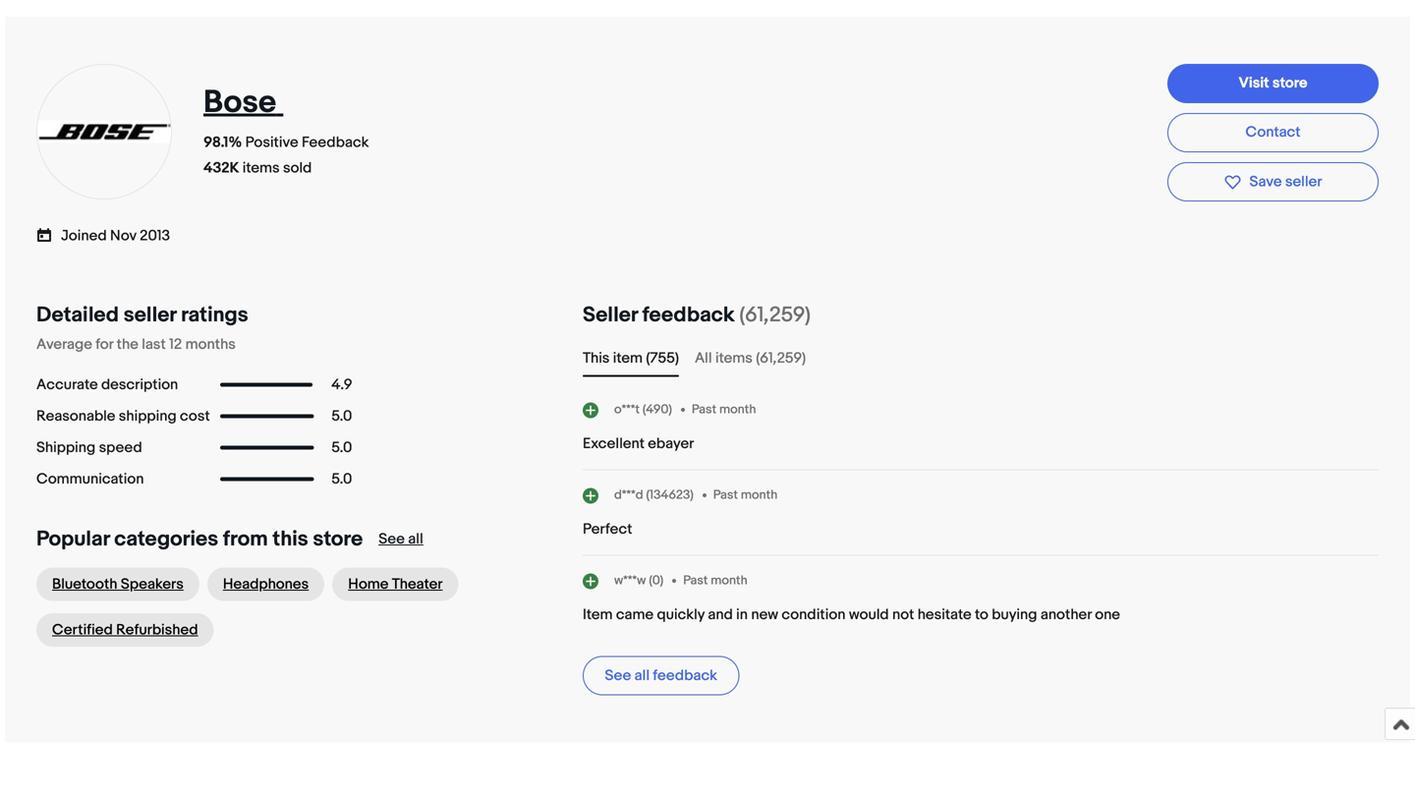 Task type: locate. For each thing, give the bounding box(es) containing it.
seller right save
[[1285, 173, 1322, 191]]

past month
[[692, 402, 756, 417], [713, 487, 778, 503], [683, 573, 748, 588]]

items right all
[[716, 349, 753, 367]]

past month down all
[[692, 402, 756, 417]]

perfect
[[583, 520, 632, 538]]

hesitate
[[918, 606, 972, 624]]

1 vertical spatial past month
[[713, 487, 778, 503]]

seller up last
[[124, 302, 176, 328]]

0 horizontal spatial see
[[379, 530, 405, 548]]

tab list containing this item (755)
[[583, 347, 1379, 369]]

seller feedback (61,259)
[[583, 302, 811, 328]]

98.1% positive feedback 432k items sold
[[203, 134, 369, 177]]

1 vertical spatial 5.0
[[331, 439, 352, 457]]

past right (134623)
[[713, 487, 738, 503]]

seller
[[1285, 173, 1322, 191], [124, 302, 176, 328]]

w***w
[[614, 573, 646, 588]]

1 5.0 from the top
[[331, 407, 352, 425]]

past up quickly
[[683, 573, 708, 588]]

items
[[243, 159, 280, 177], [716, 349, 753, 367]]

past right (490)
[[692, 402, 717, 417]]

excellent
[[583, 435, 645, 453]]

came
[[616, 606, 654, 624]]

o***t (490)
[[614, 402, 672, 417]]

0 vertical spatial past
[[692, 402, 717, 417]]

1 horizontal spatial items
[[716, 349, 753, 367]]

0 vertical spatial seller
[[1285, 173, 1322, 191]]

quickly
[[657, 606, 705, 624]]

0 vertical spatial store
[[1273, 74, 1308, 92]]

1 vertical spatial items
[[716, 349, 753, 367]]

bose link
[[203, 84, 283, 122]]

(61,259)
[[739, 302, 811, 328], [756, 349, 806, 367]]

speakers
[[121, 576, 184, 593]]

all up theater
[[408, 530, 423, 548]]

tab list
[[583, 347, 1379, 369]]

1 vertical spatial all
[[635, 667, 650, 685]]

1 horizontal spatial all
[[635, 667, 650, 685]]

bose
[[203, 84, 276, 122]]

1 vertical spatial past
[[713, 487, 738, 503]]

0 vertical spatial past month
[[692, 402, 756, 417]]

(61,259) right all
[[756, 349, 806, 367]]

one
[[1095, 606, 1120, 624]]

month down the all items (61,259)
[[719, 402, 756, 417]]

month up and
[[711, 573, 748, 588]]

(61,259) inside tab list
[[756, 349, 806, 367]]

5.0 for speed
[[331, 439, 352, 457]]

98.1%
[[203, 134, 242, 151]]

2 vertical spatial past
[[683, 573, 708, 588]]

2013
[[140, 227, 170, 245]]

5.0
[[331, 407, 352, 425], [331, 439, 352, 457], [331, 470, 352, 488]]

contact link
[[1168, 113, 1379, 152]]

shipping speed
[[36, 439, 142, 457]]

past
[[692, 402, 717, 417], [713, 487, 738, 503], [683, 573, 708, 588]]

items down positive
[[243, 159, 280, 177]]

0 vertical spatial (61,259)
[[739, 302, 811, 328]]

(490)
[[643, 402, 672, 417]]

see
[[379, 530, 405, 548], [605, 667, 631, 685]]

1 vertical spatial month
[[741, 487, 778, 503]]

home theater link
[[332, 568, 459, 601]]

categories
[[114, 526, 218, 552]]

0 vertical spatial see
[[379, 530, 405, 548]]

5.0 for shipping
[[331, 407, 352, 425]]

past month for ebayer
[[692, 402, 756, 417]]

12
[[169, 336, 182, 353]]

month right (134623)
[[741, 487, 778, 503]]

feedback
[[642, 302, 735, 328], [653, 667, 717, 685]]

all
[[408, 530, 423, 548], [635, 667, 650, 685]]

0 vertical spatial month
[[719, 402, 756, 417]]

1 horizontal spatial see
[[605, 667, 631, 685]]

store right "visit"
[[1273, 74, 1308, 92]]

0 horizontal spatial seller
[[124, 302, 176, 328]]

see down came
[[605, 667, 631, 685]]

0 horizontal spatial items
[[243, 159, 280, 177]]

(61,259) for seller feedback (61,259)
[[739, 302, 811, 328]]

2 5.0 from the top
[[331, 439, 352, 457]]

see for see all feedback
[[605, 667, 631, 685]]

condition
[[782, 606, 846, 624]]

past month up and
[[683, 573, 748, 588]]

another
[[1041, 606, 1092, 624]]

0 horizontal spatial all
[[408, 530, 423, 548]]

feedback down quickly
[[653, 667, 717, 685]]

1 vertical spatial store
[[313, 526, 363, 552]]

see all
[[379, 530, 423, 548]]

past month for came
[[683, 573, 748, 588]]

items inside 98.1% positive feedback 432k items sold
[[243, 159, 280, 177]]

detailed
[[36, 302, 119, 328]]

average
[[36, 336, 92, 353]]

shipping
[[36, 439, 96, 457]]

description
[[101, 376, 178, 394]]

save seller button
[[1168, 162, 1379, 202]]

home
[[348, 576, 389, 593]]

1 vertical spatial seller
[[124, 302, 176, 328]]

(134623)
[[646, 487, 694, 503]]

contact
[[1246, 123, 1301, 141]]

this
[[583, 349, 610, 367]]

this
[[273, 526, 308, 552]]

see up home theater link
[[379, 530, 405, 548]]

all down came
[[635, 667, 650, 685]]

feedback up all
[[642, 302, 735, 328]]

shipping
[[119, 407, 177, 425]]

save
[[1250, 173, 1282, 191]]

past for ebayer
[[692, 402, 717, 417]]

(61,259) up the all items (61,259)
[[739, 302, 811, 328]]

new
[[751, 606, 778, 624]]

1 vertical spatial see
[[605, 667, 631, 685]]

see all link
[[379, 530, 423, 548]]

seller inside button
[[1285, 173, 1322, 191]]

0 vertical spatial feedback
[[642, 302, 735, 328]]

0 vertical spatial all
[[408, 530, 423, 548]]

1 horizontal spatial seller
[[1285, 173, 1322, 191]]

0 vertical spatial items
[[243, 159, 280, 177]]

1 horizontal spatial store
[[1273, 74, 1308, 92]]

communication
[[36, 470, 144, 488]]

past month right (134623)
[[713, 487, 778, 503]]

2 vertical spatial month
[[711, 573, 748, 588]]

2 vertical spatial 5.0
[[331, 470, 352, 488]]

0 vertical spatial 5.0
[[331, 407, 352, 425]]

visit
[[1239, 74, 1269, 92]]

1 vertical spatial (61,259)
[[756, 349, 806, 367]]

2 vertical spatial past month
[[683, 573, 748, 588]]

store right this
[[313, 526, 363, 552]]

month for ebayer
[[719, 402, 756, 417]]



Task type: vqa. For each thing, say whether or not it's contained in the screenshot.
386's PAST MONTH element
no



Task type: describe. For each thing, give the bounding box(es) containing it.
item
[[613, 349, 643, 367]]

last
[[142, 336, 166, 353]]

to
[[975, 606, 989, 624]]

o***t
[[614, 402, 640, 417]]

item came quickly and in new condition would not hesitate to buying another one
[[583, 606, 1120, 624]]

3 5.0 from the top
[[331, 470, 352, 488]]

for
[[96, 336, 113, 353]]

d***d (134623)
[[614, 487, 694, 503]]

positive
[[245, 134, 298, 151]]

store inside 'link'
[[1273, 74, 1308, 92]]

joined
[[61, 227, 107, 245]]

w***w (0)
[[614, 573, 664, 588]]

text__icon wrapper image
[[36, 225, 61, 243]]

from
[[223, 526, 268, 552]]

cost
[[180, 407, 210, 425]]

certified refurbished link
[[36, 613, 214, 647]]

joined nov 2013
[[61, 227, 170, 245]]

0 horizontal spatial store
[[313, 526, 363, 552]]

accurate description
[[36, 376, 178, 394]]

all for see all
[[408, 530, 423, 548]]

home theater
[[348, 576, 443, 593]]

popular
[[36, 526, 110, 552]]

certified
[[52, 621, 113, 639]]

(755)
[[646, 349, 679, 367]]

nov
[[110, 227, 136, 245]]

(61,259) for all items (61,259)
[[756, 349, 806, 367]]

ratings
[[181, 302, 248, 328]]

see for see all
[[379, 530, 405, 548]]

popular categories from this store
[[36, 526, 363, 552]]

not
[[892, 606, 914, 624]]

d***d
[[614, 487, 643, 503]]

months
[[185, 336, 236, 353]]

refurbished
[[116, 621, 198, 639]]

would
[[849, 606, 889, 624]]

bluetooth speakers link
[[36, 568, 199, 601]]

feedback
[[302, 134, 369, 151]]

reasonable
[[36, 407, 115, 425]]

past for came
[[683, 573, 708, 588]]

certified refurbished
[[52, 621, 198, 639]]

1 vertical spatial feedback
[[653, 667, 717, 685]]

headphones link
[[207, 568, 325, 601]]

visit store
[[1239, 74, 1308, 92]]

visit store link
[[1168, 64, 1379, 103]]

this item (755)
[[583, 349, 679, 367]]

month for came
[[711, 573, 748, 588]]

432k
[[203, 159, 239, 177]]

theater
[[392, 576, 443, 593]]

bluetooth
[[52, 576, 117, 593]]

ebayer
[[648, 435, 694, 453]]

reasonable shipping cost
[[36, 407, 210, 425]]

4.9
[[331, 376, 352, 394]]

seller for save
[[1285, 173, 1322, 191]]

(0)
[[649, 573, 664, 588]]

average for the last 12 months
[[36, 336, 236, 353]]

all items (61,259)
[[695, 349, 806, 367]]

see all feedback link
[[583, 656, 740, 695]]

save seller
[[1250, 173, 1322, 191]]

and
[[708, 606, 733, 624]]

seller for detailed
[[124, 302, 176, 328]]

seller
[[583, 302, 638, 328]]

sold
[[283, 159, 312, 177]]

accurate
[[36, 376, 98, 394]]

all
[[695, 349, 712, 367]]

bluetooth speakers
[[52, 576, 184, 593]]

in
[[736, 606, 748, 624]]

see all feedback
[[605, 667, 717, 685]]

bose image
[[35, 120, 173, 143]]

detailed seller ratings
[[36, 302, 248, 328]]

all for see all feedback
[[635, 667, 650, 685]]

headphones
[[223, 576, 309, 593]]

buying
[[992, 606, 1037, 624]]

item
[[583, 606, 613, 624]]

excellent ebayer
[[583, 435, 694, 453]]

the
[[117, 336, 138, 353]]

speed
[[99, 439, 142, 457]]



